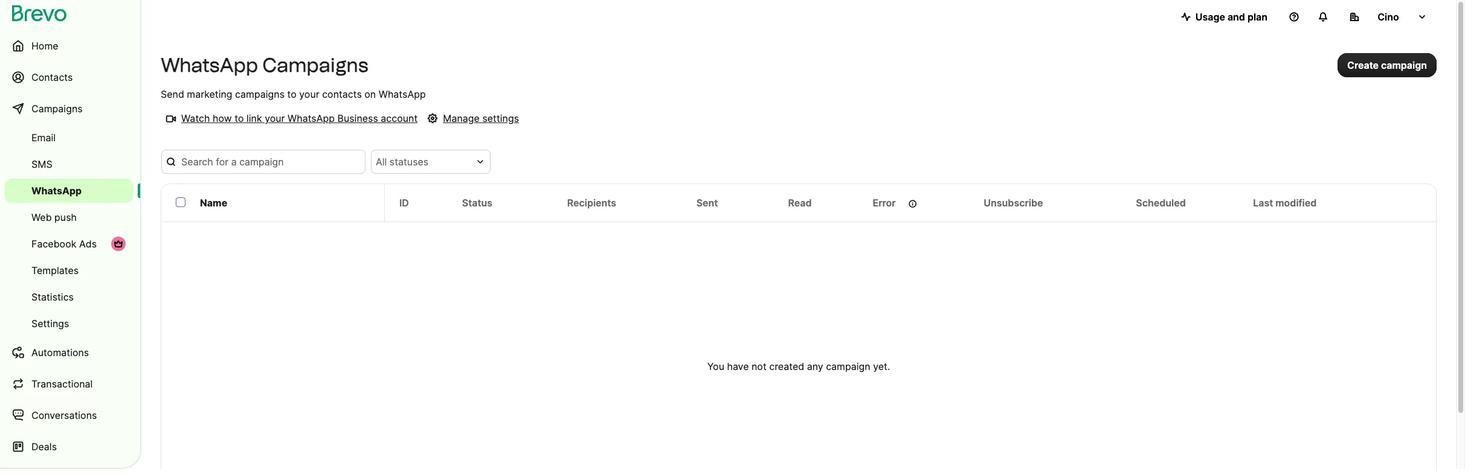 Task type: vqa. For each thing, say whether or not it's contained in the screenshot.
your corresponding to link
yes



Task type: describe. For each thing, give the bounding box(es) containing it.
any
[[807, 361, 824, 373]]

scheduled
[[1136, 197, 1186, 209]]

settings link
[[5, 312, 133, 336]]

conversations link
[[5, 401, 133, 430]]

send
[[161, 88, 184, 100]]

push
[[54, 212, 77, 224]]

settings
[[31, 318, 69, 330]]

settings
[[483, 112, 519, 125]]

deals
[[31, 441, 57, 453]]

templates
[[31, 265, 79, 277]]

left___rvooi image
[[114, 239, 123, 249]]

you
[[708, 361, 725, 373]]

watch
[[181, 112, 210, 125]]

1 vertical spatial campaign
[[826, 361, 871, 373]]

whatsapp down send marketing campaigns to your contacts on whatsapp
[[288, 112, 335, 125]]

last
[[1254, 197, 1274, 209]]

your for to
[[299, 88, 320, 100]]

all
[[376, 156, 387, 168]]

conversations
[[31, 410, 97, 422]]

templates link
[[5, 259, 133, 283]]

statuses
[[390, 156, 429, 168]]

campaigns
[[235, 88, 285, 100]]

web
[[31, 212, 52, 224]]

whatsapp up web push
[[31, 185, 82, 197]]

facebook
[[31, 238, 76, 250]]

0 vertical spatial campaigns
[[263, 54, 368, 77]]

ads
[[79, 238, 97, 250]]

deals link
[[5, 433, 133, 462]]

usage and plan button
[[1172, 5, 1278, 29]]

manage settings link
[[423, 111, 519, 126]]

you have not created any campaign yet.
[[708, 361, 891, 373]]

your for link
[[265, 112, 285, 125]]

all statuses button
[[371, 150, 491, 174]]

create campaign button
[[1338, 53, 1437, 77]]

cino
[[1378, 11, 1400, 23]]

automations link
[[5, 338, 133, 367]]



Task type: locate. For each thing, give the bounding box(es) containing it.
0 horizontal spatial your
[[265, 112, 285, 125]]

campaigns up email link at the top left of the page
[[31, 103, 83, 115]]

0 vertical spatial campaign
[[1382, 59, 1428, 71]]

on
[[365, 88, 376, 100]]

1 vertical spatial campaigns
[[31, 103, 83, 115]]

0 horizontal spatial campaigns
[[31, 103, 83, 115]]

automations
[[31, 347, 89, 359]]

0 vertical spatial to
[[287, 88, 297, 100]]

whatsapp up marketing
[[161, 54, 258, 77]]

manage settings
[[443, 112, 519, 125]]

error
[[873, 197, 896, 209]]

1 horizontal spatial campaign
[[1382, 59, 1428, 71]]

campaigns link
[[5, 94, 133, 123]]

whatsapp link
[[5, 179, 133, 203]]

all statuses
[[376, 156, 429, 168]]

your right link
[[265, 112, 285, 125]]

create campaign
[[1348, 59, 1428, 71]]

statistics
[[31, 291, 74, 303]]

campaign right the any
[[826, 361, 871, 373]]

whatsapp up account
[[379, 88, 426, 100]]

campaigns up send marketing campaigns to your contacts on whatsapp
[[263, 54, 368, 77]]

usage
[[1196, 11, 1226, 23]]

1 horizontal spatial your
[[299, 88, 320, 100]]

transactional
[[31, 378, 93, 390]]

modified
[[1276, 197, 1317, 209]]

usage and plan
[[1196, 11, 1268, 23]]

to up watch how to link your whatsapp business account link
[[287, 88, 297, 100]]

yet.
[[873, 361, 891, 373]]

have
[[727, 361, 749, 373]]

home
[[31, 40, 58, 52]]

transactional link
[[5, 370, 133, 399]]

business
[[338, 112, 378, 125]]

id
[[399, 197, 409, 209]]

home link
[[5, 31, 133, 60]]

unsubscribe
[[984, 197, 1044, 209]]

link
[[247, 112, 262, 125]]

1 vertical spatial your
[[265, 112, 285, 125]]

how
[[213, 112, 232, 125]]

0 vertical spatial your
[[299, 88, 320, 100]]

sent
[[697, 197, 718, 209]]

your up watch how to link your whatsapp business account
[[299, 88, 320, 100]]

sms link
[[5, 152, 133, 176]]

facebook ads link
[[5, 232, 133, 256]]

campaign
[[1382, 59, 1428, 71], [826, 361, 871, 373]]

1 vertical spatial to
[[235, 112, 244, 125]]

to left link
[[235, 112, 244, 125]]

to
[[287, 88, 297, 100], [235, 112, 244, 125]]

and
[[1228, 11, 1246, 23]]

status
[[462, 197, 493, 209]]

web push
[[31, 212, 77, 224]]

0 horizontal spatial campaign
[[826, 361, 871, 373]]

1 horizontal spatial campaigns
[[263, 54, 368, 77]]

email
[[31, 132, 56, 144]]

account
[[381, 112, 418, 125]]

email link
[[5, 126, 133, 150]]

last modified
[[1254, 197, 1317, 209]]

created
[[770, 361, 805, 373]]

campaigns
[[263, 54, 368, 77], [31, 103, 83, 115]]

contacts link
[[5, 63, 133, 92]]

contacts
[[322, 88, 362, 100]]

whatsapp
[[161, 54, 258, 77], [379, 88, 426, 100], [288, 112, 335, 125], [31, 185, 82, 197]]

read
[[788, 197, 812, 209]]

create
[[1348, 59, 1379, 71]]

watch how to link your whatsapp business account
[[181, 112, 418, 125]]

your
[[299, 88, 320, 100], [265, 112, 285, 125]]

to inside watch how to link your whatsapp business account link
[[235, 112, 244, 125]]

watch how to link your whatsapp business account link
[[161, 111, 418, 126]]

marketing
[[187, 88, 232, 100]]

web push link
[[5, 206, 133, 230]]

1 horizontal spatial to
[[287, 88, 297, 100]]

cino button
[[1341, 5, 1437, 29]]

Search for a campaign search field
[[161, 150, 366, 174]]

contacts
[[31, 71, 73, 83]]

facebook ads
[[31, 238, 97, 250]]

campaign inside button
[[1382, 59, 1428, 71]]

name
[[200, 197, 227, 209]]

0 horizontal spatial to
[[235, 112, 244, 125]]

send marketing campaigns to your contacts on whatsapp
[[161, 88, 426, 100]]

whatsapp campaigns
[[161, 54, 368, 77]]

sms
[[31, 158, 52, 170]]

manage
[[443, 112, 480, 125]]

statistics link
[[5, 285, 133, 309]]

campaign right create
[[1382, 59, 1428, 71]]

recipients
[[567, 197, 617, 209]]

not
[[752, 361, 767, 373]]

plan
[[1248, 11, 1268, 23]]



